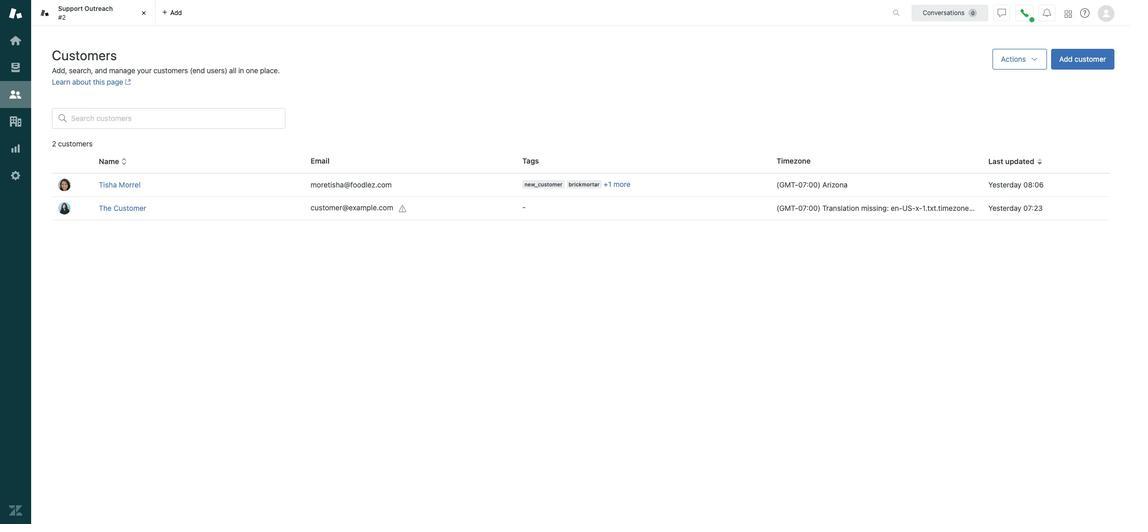 Task type: locate. For each thing, give the bounding box(es) containing it.
+1 more button
[[604, 180, 631, 189]]

(gmt- down (gmt-07:00) arizona
[[777, 204, 799, 212]]

tab containing support outreach
[[31, 0, 156, 26]]

get started image
[[9, 34, 22, 47]]

2 customers
[[52, 139, 93, 148]]

1 yesterday from the top
[[989, 180, 1022, 189]]

add customer button
[[1052, 49, 1115, 70]]

2 07:00) from the top
[[799, 204, 821, 212]]

(gmt-
[[777, 180, 799, 189], [777, 204, 799, 212]]

(gmt- down timezone
[[777, 180, 799, 189]]

tabs tab list
[[31, 0, 883, 26]]

en-
[[891, 204, 903, 212]]

views image
[[9, 61, 22, 74]]

1 07:00) from the top
[[799, 180, 821, 189]]

1 (gmt- from the top
[[777, 180, 799, 189]]

07:00) left arizona
[[799, 180, 821, 189]]

place.
[[260, 66, 280, 75]]

missing:
[[862, 204, 890, 212]]

customers inside customers add, search, and manage your customers (end users) all in one place.
[[154, 66, 188, 75]]

0 vertical spatial (gmt-
[[777, 180, 799, 189]]

one
[[246, 66, 258, 75]]

add customer
[[1060, 55, 1107, 63]]

(gmt-07:00) translation missing: en-us-x-1.txt.timezone.america_los_angeles
[[777, 204, 1042, 212]]

#2
[[58, 13, 66, 21]]

translation
[[823, 204, 860, 212]]

(gmt- for (gmt-07:00) translation missing: en-us-x-1.txt.timezone.america_los_angeles
[[777, 204, 799, 212]]

yesterday down yesterday 08:06
[[989, 204, 1022, 212]]

in
[[238, 66, 244, 75]]

customers
[[154, 66, 188, 75], [58, 139, 93, 148]]

learn about this page link
[[52, 77, 131, 86]]

2 yesterday from the top
[[989, 204, 1022, 212]]

0 vertical spatial customers
[[154, 66, 188, 75]]

(opens in a new tab) image
[[123, 79, 131, 85]]

tab
[[31, 0, 156, 26]]

tags
[[523, 156, 539, 165]]

get help image
[[1081, 8, 1090, 18]]

about
[[72, 77, 91, 86]]

users)
[[207, 66, 227, 75]]

timezone
[[777, 156, 811, 165]]

button displays agent's chat status as invisible. image
[[998, 9, 1007, 17]]

more
[[614, 180, 631, 189]]

1 vertical spatial customers
[[58, 139, 93, 148]]

1 vertical spatial yesterday
[[989, 204, 1022, 212]]

07:00)
[[799, 180, 821, 189], [799, 204, 821, 212]]

support
[[58, 5, 83, 13]]

customer@example.com
[[311, 203, 394, 212]]

yesterday
[[989, 180, 1022, 189], [989, 204, 1022, 212]]

customers add, search, and manage your customers (end users) all in one place.
[[52, 47, 280, 75]]

this
[[93, 77, 105, 86]]

1 vertical spatial (gmt-
[[777, 204, 799, 212]]

1 horizontal spatial customers
[[154, 66, 188, 75]]

yesterday down last updated
[[989, 180, 1022, 189]]

main element
[[0, 0, 31, 524]]

07:00) down (gmt-07:00) arizona
[[799, 204, 821, 212]]

-
[[523, 203, 526, 211]]

yesterday for yesterday 08:06
[[989, 180, 1022, 189]]

1 vertical spatial 07:00)
[[799, 204, 821, 212]]

name button
[[99, 157, 127, 166]]

0 vertical spatial yesterday
[[989, 180, 1022, 189]]

0 vertical spatial 07:00)
[[799, 180, 821, 189]]

brickmortar
[[569, 181, 600, 188]]

07:23
[[1024, 204, 1043, 212]]

conversations button
[[912, 4, 989, 21]]

the customer
[[99, 204, 146, 212]]

2 (gmt- from the top
[[777, 204, 799, 212]]

arizona
[[823, 180, 848, 189]]

zendesk products image
[[1065, 10, 1073, 17]]

add
[[1060, 55, 1073, 63]]

customers right 2
[[58, 139, 93, 148]]

yesterday 08:06
[[989, 180, 1044, 189]]

notifications image
[[1044, 9, 1052, 17]]

customer
[[114, 204, 146, 212]]

email
[[311, 156, 330, 165]]

customers right your
[[154, 66, 188, 75]]

08:06
[[1024, 180, 1044, 189]]

yesterday for yesterday 07:23
[[989, 204, 1022, 212]]

(gmt-07:00) arizona
[[777, 180, 848, 189]]



Task type: describe. For each thing, give the bounding box(es) containing it.
conversations
[[923, 9, 965, 16]]

1.txt.timezone.america_los_angeles
[[923, 204, 1042, 212]]

x-
[[916, 204, 923, 212]]

+1
[[604, 180, 612, 189]]

your
[[137, 66, 152, 75]]

new_customer
[[525, 181, 563, 188]]

brickmortar +1 more
[[569, 180, 631, 189]]

last
[[989, 157, 1004, 166]]

organizations image
[[9, 115, 22, 128]]

add
[[170, 9, 182, 16]]

(end
[[190, 66, 205, 75]]

customers
[[52, 47, 117, 63]]

the customer link
[[99, 204, 146, 212]]

all
[[229, 66, 237, 75]]

2
[[52, 139, 56, 148]]

add button
[[156, 0, 188, 25]]

last updated
[[989, 157, 1035, 166]]

last updated button
[[989, 157, 1043, 166]]

tisha morrel link
[[99, 180, 141, 189]]

actions
[[1002, 55, 1027, 63]]

learn about this page
[[52, 77, 123, 86]]

reporting image
[[9, 142, 22, 155]]

customers image
[[9, 88, 22, 101]]

zendesk support image
[[9, 7, 22, 20]]

us-
[[903, 204, 916, 212]]

zendesk image
[[9, 504, 22, 517]]

outreach
[[85, 5, 113, 13]]

0 horizontal spatial customers
[[58, 139, 93, 148]]

close image
[[139, 8, 149, 18]]

the
[[99, 204, 112, 212]]

and
[[95, 66, 107, 75]]

name
[[99, 157, 119, 166]]

updated
[[1006, 157, 1035, 166]]

customer
[[1075, 55, 1107, 63]]

tisha morrel
[[99, 180, 141, 189]]

admin image
[[9, 169, 22, 182]]

manage
[[109, 66, 135, 75]]

Search customers field
[[71, 114, 279, 123]]

support outreach #2
[[58, 5, 113, 21]]

07:00) for arizona
[[799, 180, 821, 189]]

actions button
[[993, 49, 1048, 70]]

tisha
[[99, 180, 117, 189]]

07:00) for translation
[[799, 204, 821, 212]]

morrel
[[119, 180, 141, 189]]

learn
[[52, 77, 70, 86]]

unverified email image
[[399, 204, 407, 213]]

search,
[[69, 66, 93, 75]]

add,
[[52, 66, 67, 75]]

(gmt- for (gmt-07:00) arizona
[[777, 180, 799, 189]]

yesterday 07:23
[[989, 204, 1043, 212]]

moretisha@foodlez.com
[[311, 180, 392, 189]]

page
[[107, 77, 123, 86]]



Task type: vqa. For each thing, say whether or not it's contained in the screenshot.
Your unsolved tickets
no



